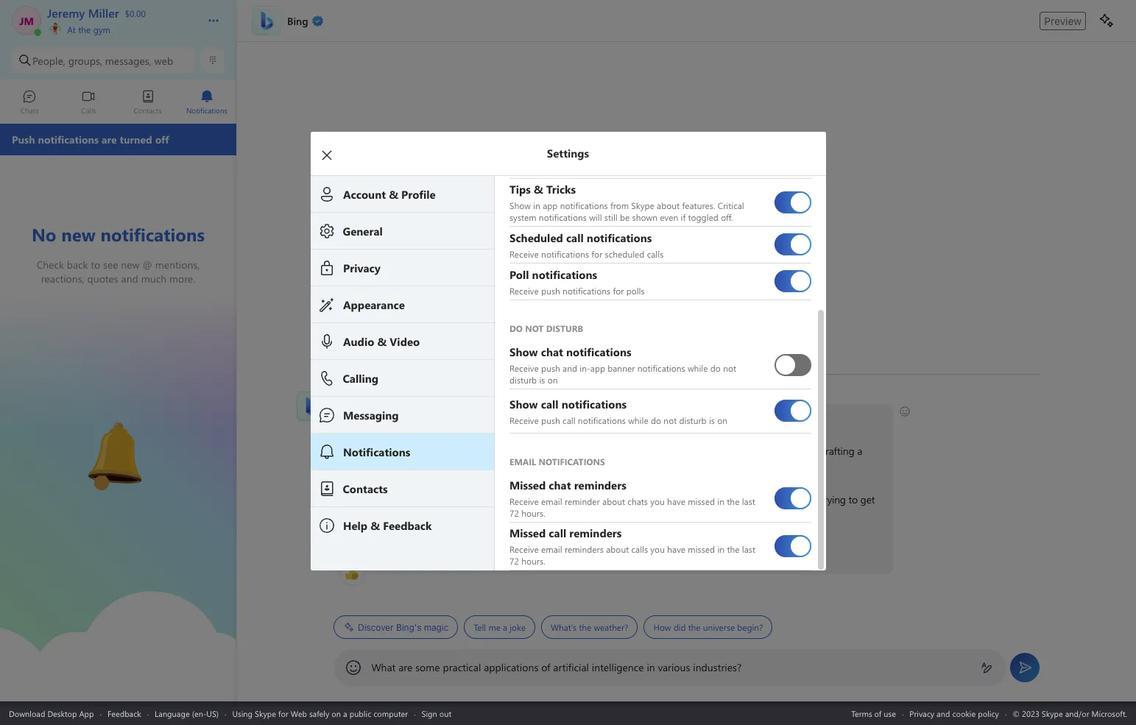 Task type: describe. For each thing, give the bounding box(es) containing it.
!
[[411, 412, 414, 426]]

discover
[[358, 622, 393, 633]]

3 i'm from the left
[[785, 493, 799, 507]]

an
[[358, 493, 368, 507]]

messages,
[[105, 53, 151, 67]]

push for notifications
[[541, 284, 560, 296]]

language (en-us) link
[[155, 708, 219, 719]]

at
[[67, 24, 76, 35]]

at the gym
[[65, 24, 110, 35]]

chats
[[627, 495, 648, 507]]

don't
[[689, 493, 713, 507]]

reminders
[[564, 543, 603, 555]]

people, groups, messages, web button
[[12, 47, 195, 74]]

1 vertical spatial not
[[663, 414, 677, 426]]

begin?
[[737, 622, 763, 633]]

do inside receive push and in-app banner notifications while do not disturb is on
[[710, 362, 720, 374]]

various
[[658, 661, 690, 675]]

missed for chats
[[688, 495, 715, 507]]

might
[[565, 493, 591, 507]]

to right trip on the right bottom of page
[[762, 444, 771, 458]]

about inside the show in app notifications from skype about features. critical system notifications will still be shown even if toggled off.
[[657, 199, 679, 211]]

if inside the show in app notifications from skype about features. critical system notifications will still be shown even if toggled off.
[[680, 211, 685, 223]]

reminder
[[564, 495, 600, 507]]

notifications up receive push notifications for polls
[[541, 247, 589, 259]]

how inside button
[[653, 622, 671, 633]]

intelligence
[[592, 661, 644, 675]]

web
[[154, 53, 173, 67]]

did
[[673, 622, 686, 633]]

polls
[[626, 284, 644, 296]]

0 vertical spatial type
[[395, 444, 414, 458]]

can
[[439, 412, 455, 426]]

0 horizontal spatial while
[[628, 414, 648, 426]]

joke
[[509, 622, 525, 633]]

feedback link
[[107, 708, 141, 719]]

receive for receive email reminders about calls you have missed in the last 72 hours.
[[509, 543, 539, 555]]

restaurants
[[552, 444, 600, 458]]

weather?
[[593, 622, 628, 633]]

out
[[439, 708, 452, 719]]

1 vertical spatial on
[[717, 414, 727, 426]]

push for call
[[541, 414, 560, 426]]

me left with
[[585, 460, 599, 474]]

say
[[594, 493, 608, 507]]

sign out link
[[422, 708, 452, 719]]

privacy and cookie policy
[[910, 708, 999, 719]]

last for receive email reminder about chats you have missed in the last 72 hours.
[[742, 495, 755, 507]]

0 horizontal spatial just
[[685, 541, 701, 555]]

receive email reminders about calls you have missed in the last 72 hours.
[[509, 543, 758, 567]]

give
[[603, 541, 621, 555]]

use
[[884, 708, 896, 719]]

2 vertical spatial on
[[332, 708, 341, 719]]

for left your
[[706, 444, 719, 458]]

app inside receive push and in-app banner notifications while do not disturb is on
[[590, 362, 605, 374]]

ask
[[341, 444, 357, 458]]

1 horizontal spatial disturb
[[679, 414, 706, 426]]

system
[[509, 211, 536, 223]]

just inside ask me any type of question, like finding vegan restaurants in cambridge, itinerary for your trip to europe or drafting a story for curious kids. in groups, remember to mention me with @bing. i'm an ai preview, so i'm still learning. sometimes i might say something weird. don't get mad at me, i'm just trying to get better! if you want to start over, type
[[801, 493, 817, 507]]

the right the what's
[[579, 622, 591, 633]]

calls for about
[[631, 543, 648, 555]]

(en-
[[192, 708, 206, 719]]

using skype for web safely on a public computer
[[232, 708, 408, 719]]

in inside ask me any type of question, like finding vegan restaurants in cambridge, itinerary for your trip to europe or drafting a story for curious kids. in groups, remember to mention me with @bing. i'm an ai preview, so i'm still learning. sometimes i might say something weird. don't get mad at me, i'm just trying to get better! if you want to start over, type
[[603, 444, 611, 458]]

itinerary
[[667, 444, 704, 458]]

app inside the show in app notifications from skype about features. critical system notifications will still be shown even if toggled off.
[[542, 199, 557, 211]]

to left give
[[591, 541, 600, 555]]

are
[[399, 661, 413, 675]]

about for chats
[[602, 495, 625, 507]]

shown
[[632, 211, 657, 223]]

receive push and in-app banner notifications while do not disturb is on
[[509, 362, 739, 386]]

start
[[405, 541, 424, 555]]

you inside receive email reminder about chats you have missed in the last 72 hours.
[[650, 495, 664, 507]]

on inside receive push and in-app banner notifications while do not disturb is on
[[547, 374, 557, 386]]

a inside button
[[503, 622, 507, 633]]

weird.
[[660, 493, 687, 507]]

1 vertical spatial do
[[651, 414, 661, 426]]

Scheduled call notifications, Receive notifications for scheduled calls checkbox
[[774, 228, 811, 261]]

hey,
[[341, 412, 360, 426]]

what
[[372, 661, 396, 675]]

receive email reminder about chats you have missed in the last 72 hours.
[[509, 495, 758, 519]]

Show call notifications, Receive push call notifications while do not disturb is on checkbox
[[774, 394, 811, 428]]

trying
[[820, 493, 846, 507]]

notifications left "will"
[[539, 211, 586, 223]]

download desktop app
[[9, 708, 94, 719]]

you inside receive email reminders about calls you have missed in the last 72 hours.
[[650, 543, 665, 555]]

me,
[[766, 493, 783, 507]]

hours. for receive email reminders about calls you have missed in the last 72 hours.
[[521, 555, 545, 567]]

language (en-us)
[[155, 708, 219, 719]]

what's the weather? button
[[541, 616, 638, 639]]

the inside receive email reminder about chats you have missed in the last 72 hours.
[[727, 495, 739, 507]]

privacy and cookie policy link
[[910, 708, 999, 719]]

trip
[[744, 444, 759, 458]]

public
[[350, 708, 371, 719]]

me right give
[[624, 541, 638, 555]]

with
[[601, 460, 620, 474]]

desktop
[[47, 708, 77, 719]]

1 vertical spatial if
[[540, 541, 545, 555]]

show in app notifications from skype about features. critical system notifications will still be shown even if toggled off.
[[509, 199, 746, 223]]

remember
[[485, 460, 531, 474]]

receive for receive email reminder about chats you have missed in the last 72 hours.
[[509, 495, 539, 507]]

not inside receive push and in-app banner notifications while do not disturb is on
[[723, 362, 736, 374]]

for left polls
[[613, 284, 624, 296]]

groups, inside people, groups, messages, web button
[[68, 53, 102, 67]]

curious
[[381, 460, 413, 474]]

better!
[[341, 509, 371, 523]]

newtopic . and if you want to give me feedback, just report a concern.
[[472, 541, 782, 555]]

Poll notifications, Receive push notifications for polls checkbox
[[774, 264, 811, 298]]

bing, 9:24 am
[[333, 391, 387, 403]]

practical
[[443, 661, 481, 675]]

discover bing's magic
[[358, 622, 448, 633]]

download desktop app link
[[9, 708, 94, 719]]

cookie
[[952, 708, 976, 719]]

the right at on the left top of the page
[[78, 24, 91, 35]]

sign
[[422, 708, 437, 719]]

how did the universe begin?
[[653, 622, 763, 633]]

europe
[[773, 444, 805, 458]]

policy
[[978, 708, 999, 719]]

9:24
[[355, 391, 371, 403]]

me left 'any'
[[360, 444, 374, 458]]

groups, inside ask me any type of question, like finding vegan restaurants in cambridge, itinerary for your trip to europe or drafting a story for curious kids. in groups, remember to mention me with @bing. i'm an ai preview, so i'm still learning. sometimes i might say something weird. don't get mad at me, i'm just trying to get better! if you want to start over, type
[[449, 460, 482, 474]]

email for reminder
[[541, 495, 562, 507]]

tell me a joke button
[[464, 616, 535, 639]]

industries?
[[693, 661, 742, 675]]

in
[[438, 460, 446, 474]]

features.
[[682, 199, 715, 211]]

bing,
[[333, 391, 353, 403]]

for right story
[[366, 460, 378, 474]]

receive for receive push and in-app banner notifications while do not disturb is on
[[509, 362, 539, 374]]

story
[[341, 460, 363, 474]]

a inside ask me any type of question, like finding vegan restaurants in cambridge, itinerary for your trip to europe or drafting a story for curious kids. in groups, remember to mention me with @bing. i'm an ai preview, so i'm still learning. sometimes i might say something weird. don't get mad at me, i'm just trying to get better! if you want to start over, type
[[857, 444, 862, 458]]

something
[[611, 493, 658, 507]]

ask me any type of question, like finding vegan restaurants in cambridge, itinerary for your trip to europe or drafting a story for curious kids. in groups, remember to mention me with @bing. i'm an ai preview, so i'm still learning. sometimes i might say something weird. don't get mad at me, i'm just trying to get better! if you want to start over, type
[[341, 444, 877, 555]]

a right report
[[734, 541, 739, 555]]

Missed call reminders, Receive email reminders about calls you have missed in the last 72 hours. checkbox
[[774, 529, 811, 563]]

disturb inside receive push and in-app banner notifications while do not disturb is on
[[509, 374, 537, 386]]

computer
[[374, 708, 408, 719]]

Type a message text field
[[372, 661, 969, 675]]

learning.
[[468, 493, 505, 507]]

tell me a joke
[[473, 622, 525, 633]]



Task type: locate. For each thing, give the bounding box(es) containing it.
missed for calls
[[688, 543, 715, 555]]

0 vertical spatial 72
[[509, 507, 519, 519]]

last inside receive email reminder about chats you have missed in the last 72 hours.
[[742, 495, 755, 507]]

and left cookie on the bottom of the page
[[937, 708, 950, 719]]

on right safely
[[332, 708, 341, 719]]

1 horizontal spatial i'm
[[434, 493, 448, 507]]

not left the show chat notifications, receive push and in-app banner notifications while do not disturb is on checkbox
[[723, 362, 736, 374]]

notifications dialog
[[310, 0, 848, 570]]

how did the universe begin? button
[[644, 616, 772, 639]]

sign out
[[422, 708, 452, 719]]

this
[[363, 412, 378, 426]]

on up your
[[717, 414, 727, 426]]

be
[[620, 211, 629, 223]]

me
[[360, 444, 374, 458], [585, 460, 599, 474], [624, 541, 638, 555], [488, 622, 500, 633]]

receive push notifications for polls
[[509, 284, 644, 296]]

skype inside the show in app notifications from skype about features. critical system notifications will still be shown even if toggled off.
[[631, 199, 654, 211]]

privacy
[[910, 708, 935, 719]]

0 horizontal spatial type
[[395, 444, 414, 458]]

2 push from the top
[[541, 362, 560, 374]]

about for calls
[[606, 543, 629, 555]]

1 have from the top
[[667, 495, 685, 507]]

show
[[509, 199, 530, 211]]

for left web
[[278, 708, 288, 719]]

and
[[519, 541, 537, 555]]

missed inside receive email reminders about calls you have missed in the last 72 hours.
[[688, 543, 715, 555]]

1 vertical spatial still
[[450, 493, 465, 507]]

2 horizontal spatial i'm
[[785, 493, 799, 507]]

Show chat notifications, Receive push and in-app banner notifications while do not disturb is on checkbox
[[774, 348, 811, 382]]

in for what are some practical applications of artificial intelligence in various industries?
[[647, 661, 655, 675]]

1 horizontal spatial is
[[539, 374, 545, 386]]

to right trying at the right bottom of page
[[848, 493, 858, 507]]

what's
[[550, 622, 576, 633]]

0 horizontal spatial do
[[651, 414, 661, 426]]

email inside receive email reminder about chats you have missed in the last 72 hours.
[[541, 495, 562, 507]]

1 vertical spatial 72
[[509, 555, 519, 567]]

you right help
[[485, 412, 501, 426]]

web
[[291, 708, 307, 719]]

notifications right the "call"
[[578, 414, 625, 426]]

just left report
[[685, 541, 701, 555]]

6 receive from the top
[[509, 543, 539, 555]]

1 horizontal spatial get
[[860, 493, 875, 507]]

2 have from the top
[[667, 543, 685, 555]]

2 want from the left
[[567, 541, 588, 555]]

72 left and
[[509, 555, 519, 567]]

3 push from the top
[[541, 414, 560, 426]]

not up itinerary on the bottom of the page
[[663, 414, 677, 426]]

type up 'curious'
[[395, 444, 414, 458]]

language
[[155, 708, 190, 719]]

have left don't
[[667, 495, 685, 507]]

skype right be
[[631, 199, 654, 211]]

while inside receive push and in-app banner notifications while do not disturb is on
[[687, 362, 708, 374]]

last right report
[[742, 543, 755, 555]]

i
[[458, 412, 460, 426], [560, 493, 562, 507]]

type right over,
[[450, 541, 470, 555]]

using skype for web safely on a public computer link
[[232, 708, 408, 719]]

finding
[[489, 444, 520, 458]]

receive inside receive email reminder about chats you have missed in the last 72 hours.
[[509, 495, 539, 507]]

0 vertical spatial missed
[[688, 495, 715, 507]]

have left report
[[667, 543, 685, 555]]

gym
[[93, 24, 110, 35]]

notifications
[[560, 199, 608, 211], [539, 211, 586, 223], [541, 247, 589, 259], [562, 284, 610, 296], [637, 362, 685, 374], [578, 414, 625, 426]]

just left trying at the right bottom of page
[[801, 493, 817, 507]]

missed right feedback,
[[688, 543, 715, 555]]

app
[[542, 199, 557, 211], [590, 362, 605, 374]]

0 vertical spatial push
[[541, 284, 560, 296]]

1 horizontal spatial not
[[723, 362, 736, 374]]

1 vertical spatial about
[[602, 495, 625, 507]]

receive up vegan
[[509, 414, 539, 426]]

1 vertical spatial just
[[685, 541, 701, 555]]

skype right using
[[255, 708, 276, 719]]

banner
[[607, 362, 635, 374]]

push down receive notifications for scheduled calls
[[541, 284, 560, 296]]

last for receive email reminders about calls you have missed in the last 72 hours.
[[742, 543, 755, 555]]

hours. inside receive email reminders about calls you have missed in the last 72 hours.
[[521, 555, 545, 567]]

groups, down "at the gym"
[[68, 53, 102, 67]]

is inside receive push and in-app banner notifications while do not disturb is on
[[539, 374, 545, 386]]

push inside receive push and in-app banner notifications while do not disturb is on
[[541, 362, 560, 374]]

1 horizontal spatial while
[[687, 362, 708, 374]]

about left chats
[[602, 495, 625, 507]]

app left banner
[[590, 362, 605, 374]]

1 vertical spatial hours.
[[521, 555, 545, 567]]

receive up today?
[[509, 362, 539, 374]]

1 horizontal spatial of
[[541, 661, 550, 675]]

still left be
[[604, 211, 617, 223]]

a left joke
[[503, 622, 507, 633]]

Missed chat reminders, Receive email reminder about chats you have missed in the last 72 hours. checkbox
[[774, 481, 811, 515]]

0 horizontal spatial want
[[369, 541, 390, 555]]

preview
[[1044, 14, 1082, 27]]

0 horizontal spatial app
[[542, 199, 557, 211]]

2 get from the left
[[860, 493, 875, 507]]

in right show
[[533, 199, 540, 211]]

0 vertical spatial of
[[417, 444, 425, 458]]

1 horizontal spatial on
[[547, 374, 557, 386]]

a
[[857, 444, 862, 458], [734, 541, 739, 555], [503, 622, 507, 633], [343, 708, 347, 719]]

or
[[807, 444, 817, 458]]

email inside receive email reminders about calls you have missed in the last 72 hours.
[[541, 543, 562, 555]]

just
[[801, 493, 817, 507], [685, 541, 701, 555]]

get right trying at the right bottom of page
[[860, 493, 875, 507]]

0 vertical spatial just
[[801, 493, 817, 507]]

while
[[687, 362, 708, 374], [628, 414, 648, 426]]

2 last from the top
[[742, 543, 755, 555]]

Notification sounds, Play sounds for new messages checkbox
[[774, 143, 811, 177]]

1 want from the left
[[369, 541, 390, 555]]

app right system in the left top of the page
[[542, 199, 557, 211]]

terms
[[851, 708, 872, 719]]

2 vertical spatial of
[[875, 708, 882, 719]]

2 72 from the top
[[509, 555, 519, 567]]

still inside ask me any type of question, like finding vegan restaurants in cambridge, itinerary for your trip to europe or drafting a story for curious kids. in groups, remember to mention me with @bing. i'm an ai preview, so i'm still learning. sometimes i might say something weird. don't get mad at me, i'm just trying to get better! if you want to start over, type
[[450, 493, 465, 507]]

2 hours. from the top
[[521, 555, 545, 567]]

will
[[589, 211, 602, 223]]

about right reminders
[[606, 543, 629, 555]]

still left learning. on the left
[[450, 493, 465, 507]]

missed inside receive email reminder about chats you have missed in the last 72 hours.
[[688, 495, 715, 507]]

1 horizontal spatial skype
[[631, 199, 654, 211]]

1 i'm from the left
[[341, 493, 355, 507]]

you right give
[[650, 543, 665, 555]]

notifications inside receive push and in-app banner notifications while do not disturb is on
[[637, 362, 685, 374]]

1 vertical spatial i
[[560, 493, 562, 507]]

a left public
[[343, 708, 347, 719]]

1 vertical spatial how
[[653, 622, 671, 633]]

if right and
[[540, 541, 545, 555]]

tell
[[473, 622, 486, 633]]

0 vertical spatial i
[[458, 412, 460, 426]]

i'm right me,
[[785, 493, 799, 507]]

at the gym button
[[47, 21, 193, 35]]

want left start
[[369, 541, 390, 555]]

i inside ask me any type of question, like finding vegan restaurants in cambridge, itinerary for your trip to europe or drafting a story for curious kids. in groups, remember to mention me with @bing. i'm an ai preview, so i'm still learning. sometimes i might say something weird. don't get mad at me, i'm just trying to get better! if you want to start over, type
[[560, 493, 562, 507]]

1 vertical spatial calls
[[631, 543, 648, 555]]

you inside ask me any type of question, like finding vegan restaurants in cambridge, itinerary for your trip to europe or drafting a story for curious kids. in groups, remember to mention me with @bing. i'm an ai preview, so i'm still learning. sometimes i might say something weird. don't get mad at me, i'm just trying to get better! if you want to start over, type
[[350, 541, 366, 555]]

calls right scheduled
[[647, 247, 663, 259]]

if right even
[[680, 211, 685, 223]]

in left various
[[647, 661, 655, 675]]

have inside receive email reminders about calls you have missed in the last 72 hours.
[[667, 543, 685, 555]]

1 vertical spatial last
[[742, 543, 755, 555]]

for left scheduled
[[591, 247, 602, 259]]

feedback
[[107, 708, 141, 719]]

0 vertical spatial have
[[667, 495, 685, 507]]

any
[[376, 444, 392, 458]]

0 vertical spatial calls
[[647, 247, 663, 259]]

receive inside receive email reminders about calls you have missed in the last 72 hours.
[[509, 543, 539, 555]]

push left the "call"
[[541, 414, 560, 426]]

receive
[[509, 247, 539, 259], [509, 284, 539, 296], [509, 362, 539, 374], [509, 414, 539, 426], [509, 495, 539, 507], [509, 543, 539, 555]]

0 vertical spatial email
[[541, 495, 562, 507]]

skype
[[631, 199, 654, 211], [255, 708, 276, 719]]

people,
[[32, 53, 65, 67]]

1 vertical spatial email
[[541, 543, 562, 555]]

0 vertical spatial not
[[723, 362, 736, 374]]

5 receive from the top
[[509, 495, 539, 507]]

in up with
[[603, 444, 611, 458]]

1 push from the top
[[541, 284, 560, 296]]

hours. down the sometimes
[[521, 507, 545, 519]]

0 vertical spatial and
[[562, 362, 577, 374]]

of left 'artificial'
[[541, 661, 550, 675]]

you right if
[[350, 541, 366, 555]]

in inside receive email reminder about chats you have missed in the last 72 hours.
[[717, 495, 724, 507]]

disturb up itinerary on the bottom of the page
[[679, 414, 706, 426]]

you right chats
[[650, 495, 664, 507]]

email left might
[[541, 495, 562, 507]]

Tips & Tricks, Show in app notifications from Skype about features. Critical system notifications will still be shown even if toggled off. checkbox
[[774, 185, 811, 219]]

last inside receive email reminders about calls you have missed in the last 72 hours.
[[742, 543, 755, 555]]

about left features.
[[657, 199, 679, 211]]

1 hours. from the top
[[521, 507, 545, 519]]

terms of use link
[[851, 708, 896, 719]]

1 last from the top
[[742, 495, 755, 507]]

receive inside receive push and in-app banner notifications while do not disturb is on
[[509, 362, 539, 374]]

to down vegan
[[533, 460, 542, 474]]

want left give
[[567, 541, 588, 555]]

the inside receive email reminders about calls you have missed in the last 72 hours.
[[727, 543, 739, 555]]

email right and
[[541, 543, 562, 555]]

hours. inside receive email reminder about chats you have missed in the last 72 hours.
[[521, 507, 545, 519]]

hours. right .
[[521, 555, 545, 567]]

in-
[[579, 362, 590, 374]]

1 vertical spatial push
[[541, 362, 560, 374]]

1 horizontal spatial if
[[680, 211, 685, 223]]

1 72 from the top
[[509, 507, 519, 519]]

like
[[471, 444, 486, 458]]

in left concern.
[[717, 543, 724, 555]]

the left at
[[727, 495, 739, 507]]

hours. for receive email reminder about chats you have missed in the last 72 hours.
[[521, 507, 545, 519]]

and inside receive push and in-app banner notifications while do not disturb is on
[[562, 362, 577, 374]]

hours.
[[521, 507, 545, 519], [521, 555, 545, 567]]

you left reminders
[[548, 541, 564, 555]]

1 horizontal spatial do
[[710, 362, 720, 374]]

1 vertical spatial disturb
[[679, 414, 706, 426]]

1 horizontal spatial i
[[560, 493, 562, 507]]

last left at
[[742, 495, 755, 507]]

push for and
[[541, 362, 560, 374]]

1 horizontal spatial just
[[801, 493, 817, 507]]

newtopic
[[472, 541, 514, 555]]

disturb up today?
[[509, 374, 537, 386]]

1 get from the left
[[716, 493, 730, 507]]

in
[[533, 199, 540, 211], [603, 444, 611, 458], [717, 495, 724, 507], [717, 543, 724, 555], [647, 661, 655, 675]]

receive for receive notifications for scheduled calls
[[509, 247, 539, 259]]

0 horizontal spatial how
[[416, 412, 437, 426]]

2 horizontal spatial on
[[717, 414, 727, 426]]

0 vertical spatial disturb
[[509, 374, 537, 386]]

in inside the show in app notifications from skype about features. critical system notifications will still be shown even if toggled off.
[[533, 199, 540, 211]]

0 vertical spatial how
[[416, 412, 437, 426]]

0 vertical spatial groups,
[[68, 53, 102, 67]]

groups, down like at the bottom left
[[449, 460, 482, 474]]

0 vertical spatial app
[[542, 199, 557, 211]]

notifications down receive notifications for scheduled calls
[[562, 284, 610, 296]]

have
[[667, 495, 685, 507], [667, 543, 685, 555]]

72
[[509, 507, 519, 519], [509, 555, 519, 567]]

1 receive from the top
[[509, 247, 539, 259]]

if
[[341, 541, 347, 555]]

even
[[660, 211, 678, 223]]

0 vertical spatial on
[[547, 374, 557, 386]]

and left in-
[[562, 362, 577, 374]]

1 vertical spatial groups,
[[449, 460, 482, 474]]

if
[[680, 211, 685, 223], [540, 541, 545, 555]]

0 horizontal spatial not
[[663, 414, 677, 426]]

at
[[755, 493, 764, 507]]

get left mad
[[716, 493, 730, 507]]

missed
[[688, 495, 715, 507], [688, 543, 715, 555]]

of up kids.
[[417, 444, 425, 458]]

0 horizontal spatial and
[[562, 362, 577, 374]]

how left the did
[[653, 622, 671, 633]]

receive down the sometimes
[[509, 543, 539, 555]]

1 horizontal spatial type
[[450, 541, 470, 555]]

0 horizontal spatial on
[[332, 708, 341, 719]]

last
[[742, 495, 755, 507], [742, 543, 755, 555]]

what are some practical applications of artificial intelligence in various industries?
[[372, 661, 742, 675]]

missed right weird.
[[688, 495, 715, 507]]

not
[[723, 362, 736, 374], [663, 414, 677, 426]]

applications
[[484, 661, 539, 675]]

on left in-
[[547, 374, 557, 386]]

notifications left from
[[560, 199, 608, 211]]

in for receive email reminders about calls you have missed in the last 72 hours.
[[717, 543, 724, 555]]

tab list
[[0, 83, 236, 124]]

0 horizontal spatial if
[[540, 541, 545, 555]]

1 vertical spatial missed
[[688, 543, 715, 555]]

have for chats
[[667, 495, 685, 507]]

bell
[[74, 417, 93, 432]]

1 horizontal spatial how
[[653, 622, 671, 633]]

0 vertical spatial do
[[710, 362, 720, 374]]

1 horizontal spatial still
[[604, 211, 617, 223]]

72 for receive email reminders about calls you have missed in the last 72 hours.
[[509, 555, 519, 567]]

about inside receive email reminders about calls you have missed in the last 72 hours.
[[606, 543, 629, 555]]

of
[[417, 444, 425, 458], [541, 661, 550, 675], [875, 708, 882, 719]]

i left might
[[560, 493, 562, 507]]

2 horizontal spatial of
[[875, 708, 882, 719]]

4 receive from the top
[[509, 414, 539, 426]]

using
[[232, 708, 253, 719]]

scheduled
[[605, 247, 644, 259]]

receive for receive push call notifications while do not disturb is on
[[509, 414, 539, 426]]

of inside ask me any type of question, like finding vegan restaurants in cambridge, itinerary for your trip to europe or drafting a story for curious kids. in groups, remember to mention me with @bing. i'm an ai preview, so i'm still learning. sometimes i might say something weird. don't get mad at me, i'm just trying to get better! if you want to start over, type
[[417, 444, 425, 458]]

1 horizontal spatial groups,
[[449, 460, 482, 474]]

me right tell
[[488, 622, 500, 633]]

over,
[[427, 541, 448, 555]]

0 horizontal spatial skype
[[255, 708, 276, 719]]

72 for receive email reminder about chats you have missed in the last 72 hours.
[[509, 507, 519, 519]]

preview,
[[383, 493, 419, 507]]

0 horizontal spatial disturb
[[509, 374, 537, 386]]

report
[[704, 541, 731, 555]]

0 horizontal spatial i
[[458, 412, 460, 426]]

1 vertical spatial type
[[450, 541, 470, 555]]

2 missed from the top
[[688, 543, 715, 555]]

1 vertical spatial and
[[937, 708, 950, 719]]

in inside receive email reminders about calls you have missed in the last 72 hours.
[[717, 543, 724, 555]]

72 inside receive email reminders about calls you have missed in the last 72 hours.
[[509, 555, 519, 567]]

drafting
[[819, 444, 854, 458]]

1 vertical spatial of
[[541, 661, 550, 675]]

1 email from the top
[[541, 495, 562, 507]]

receive down system in the left top of the page
[[509, 247, 539, 259]]

the right the did
[[688, 622, 700, 633]]

72 down the sometimes
[[509, 507, 519, 519]]

calls for scheduled
[[647, 247, 663, 259]]

0 vertical spatial about
[[657, 199, 679, 211]]

question,
[[428, 444, 469, 458]]

download
[[9, 708, 45, 719]]

72 inside receive email reminder about chats you have missed in the last 72 hours.
[[509, 507, 519, 519]]

1 vertical spatial have
[[667, 543, 685, 555]]

calls right give
[[631, 543, 648, 555]]

how right the !
[[416, 412, 437, 426]]

receive for receive push notifications for polls
[[509, 284, 539, 296]]

what's the weather?
[[550, 622, 628, 633]]

in for receive email reminder about chats you have missed in the last 72 hours.
[[717, 495, 724, 507]]

of left use
[[875, 708, 882, 719]]

about inside receive email reminder about chats you have missed in the last 72 hours.
[[602, 495, 625, 507]]

0 vertical spatial skype
[[631, 199, 654, 211]]

i right can
[[458, 412, 460, 426]]

i'm right so
[[434, 493, 448, 507]]

me inside button
[[488, 622, 500, 633]]

receive down receive notifications for scheduled calls
[[509, 284, 539, 296]]

receive push call notifications while do not disturb is on
[[509, 414, 727, 426]]

have inside receive email reminder about chats you have missed in the last 72 hours.
[[667, 495, 685, 507]]

calls
[[647, 247, 663, 259], [631, 543, 648, 555]]

receive right learning. on the left
[[509, 495, 539, 507]]

from
[[610, 199, 629, 211]]

2 i'm from the left
[[434, 493, 448, 507]]

0 horizontal spatial i'm
[[341, 493, 355, 507]]

push left in-
[[541, 362, 560, 374]]

the left concern.
[[727, 543, 739, 555]]

email for reminders
[[541, 543, 562, 555]]

1 horizontal spatial and
[[937, 708, 950, 719]]

0 horizontal spatial of
[[417, 444, 425, 458]]

0 vertical spatial if
[[680, 211, 685, 223]]

1 vertical spatial app
[[590, 362, 605, 374]]

0 horizontal spatial still
[[450, 493, 465, 507]]

0 horizontal spatial groups,
[[68, 53, 102, 67]]

0 horizontal spatial is
[[381, 412, 388, 426]]

sometimes
[[508, 493, 557, 507]]

2 horizontal spatial is
[[709, 414, 715, 426]]

ai
[[371, 493, 380, 507]]

vegan
[[522, 444, 549, 458]]

have for calls
[[667, 543, 685, 555]]

1 horizontal spatial want
[[567, 541, 588, 555]]

2 vertical spatial about
[[606, 543, 629, 555]]

2 receive from the top
[[509, 284, 539, 296]]

1 vertical spatial skype
[[255, 708, 276, 719]]

1 horizontal spatial app
[[590, 362, 605, 374]]

0 horizontal spatial get
[[716, 493, 730, 507]]

0 vertical spatial hours.
[[521, 507, 545, 519]]

a right drafting
[[857, 444, 862, 458]]

in right don't
[[717, 495, 724, 507]]

calls inside receive email reminders about calls you have missed in the last 72 hours.
[[631, 543, 648, 555]]

2 email from the top
[[541, 543, 562, 555]]

0 vertical spatial while
[[687, 362, 708, 374]]

1 missed from the top
[[688, 495, 715, 507]]

want inside ask me any type of question, like finding vegan restaurants in cambridge, itinerary for your trip to europe or drafting a story for curious kids. in groups, remember to mention me with @bing. i'm an ai preview, so i'm still learning. sometimes i might say something weird. don't get mad at me, i'm just trying to get better! if you want to start over, type
[[369, 541, 390, 555]]

to left start
[[393, 541, 402, 555]]

push
[[541, 284, 560, 296], [541, 362, 560, 374], [541, 414, 560, 426]]

0 vertical spatial last
[[742, 495, 755, 507]]

toggled
[[688, 211, 718, 223]]

2 vertical spatial push
[[541, 414, 560, 426]]

3 receive from the top
[[509, 362, 539, 374]]

bing
[[390, 412, 411, 426]]

1 vertical spatial while
[[628, 414, 648, 426]]

still inside the show in app notifications from skype about features. critical system notifications will still be shown even if toggled off.
[[604, 211, 617, 223]]

0 vertical spatial still
[[604, 211, 617, 223]]



Task type: vqa. For each thing, say whether or not it's contained in the screenshot.
leftmost want
yes



